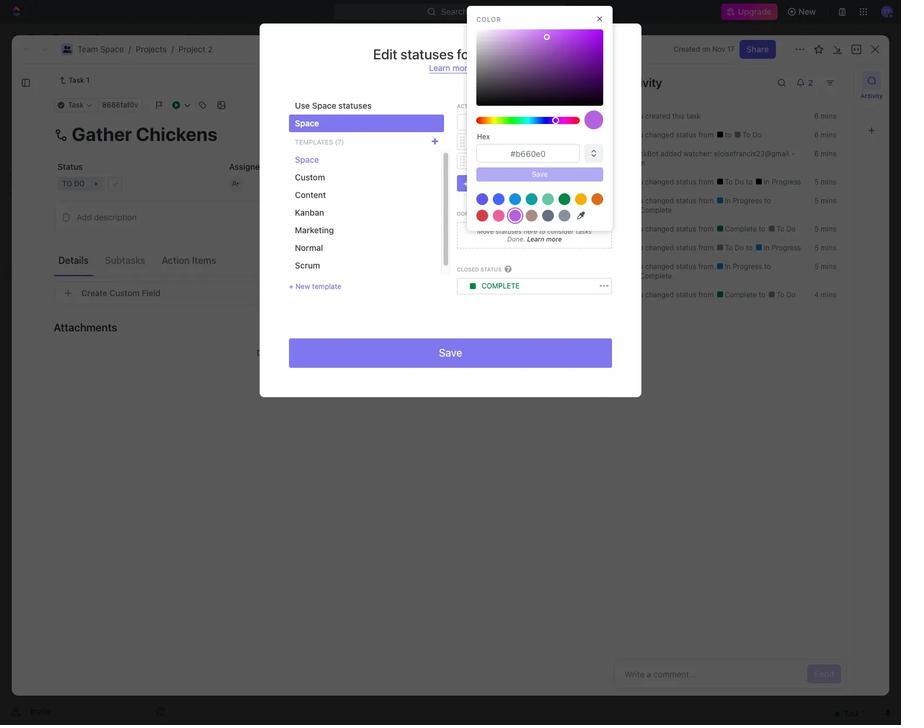 Task type: describe. For each thing, give the bounding box(es) containing it.
items
[[192, 255, 216, 265]]

8686faf0v
[[102, 101, 138, 109]]

add up content
[[316, 166, 329, 175]]

customize button
[[786, 106, 846, 122]]

projects inside sidebar navigation
[[35, 249, 66, 259]]

home
[[28, 61, 51, 71]]

+ add status
[[464, 178, 513, 188]]

0 vertical spatial project
[[179, 44, 206, 54]]

3 5 mins from the top
[[815, 225, 837, 233]]

upgrade
[[738, 6, 772, 16]]

share button down the upgrade
[[753, 28, 790, 47]]

8686faf0v button
[[97, 98, 143, 112]]

calendar link
[[298, 106, 335, 122]]

0 horizontal spatial statuses
[[339, 101, 372, 110]]

inbox
[[28, 81, 49, 91]]

4 changed from the top
[[646, 225, 674, 233]]

move statuses here to consider tasks done.
[[478, 227, 592, 243]]

7 status from the top
[[676, 290, 697, 299]]

normal
[[295, 243, 323, 253]]

share for share button on the right of 17
[[747, 44, 769, 54]]

new button
[[783, 2, 823, 21]]

5 5 from the top
[[815, 262, 819, 271]]

use
[[295, 101, 310, 110]]

create
[[81, 288, 107, 298]]

4 status from the top
[[676, 225, 697, 233]]

new inside edit statuses for projects dialog
[[296, 282, 310, 291]]

4 mins
[[815, 290, 837, 299]]

1 changed from the top
[[646, 130, 674, 139]]

attachments
[[54, 321, 117, 334]]

7 you from the top
[[631, 262, 644, 271]]

hide
[[610, 138, 626, 146]]

2 from from the top
[[699, 177, 714, 186]]

4 changed status from from the top
[[644, 225, 716, 233]]

created
[[646, 112, 671, 120]]

attachments button
[[54, 313, 559, 341]]

1 vertical spatial more
[[546, 235, 562, 243]]

user group image
[[63, 46, 71, 53]]

7 from from the top
[[699, 290, 714, 299]]

space down edit task name text field
[[295, 155, 319, 165]]

6 mins for changed status from
[[815, 130, 837, 139]]

add up customize
[[817, 75, 832, 85]]

consider
[[548, 227, 574, 235]]

6 for added watcher:
[[815, 149, 819, 158]]

+ new template
[[289, 282, 342, 291]]

task 2 link
[[234, 221, 407, 238]]

files
[[292, 349, 306, 357]]

7 changed status from from the top
[[644, 290, 716, 299]]

6 mins for added watcher:
[[815, 149, 837, 158]]

color options list
[[474, 191, 606, 224]]

1 changed status from from the top
[[644, 130, 716, 139]]

sidebar navigation
[[0, 24, 176, 725]]

edit statuses for projects learn more
[[373, 46, 528, 73]]

board link
[[217, 106, 242, 122]]

dropdown menu image
[[470, 158, 476, 164]]

3 mins from the top
[[821, 149, 837, 158]]

content
[[295, 190, 326, 200]]

add inside button
[[77, 212, 92, 222]]

space up the project 2 at the top left of the page
[[220, 32, 244, 42]]

projects for for
[[477, 46, 528, 62]]

0 vertical spatial task 1 link
[[54, 73, 94, 88]]

add description button
[[58, 208, 555, 227]]

statuses for edit
[[401, 46, 454, 62]]

projects for /
[[136, 44, 167, 54]]

details button
[[54, 249, 93, 271]]

this
[[673, 112, 685, 120]]

assigned
[[229, 162, 265, 172]]

for
[[457, 46, 474, 62]]

gantt
[[399, 108, 421, 118]]

8 you from the top
[[631, 290, 644, 299]]

7 changed from the top
[[646, 290, 674, 299]]

details
[[58, 255, 89, 265]]

0 vertical spatial projects link
[[136, 44, 167, 54]]

1 vertical spatial learn
[[527, 235, 545, 243]]

team space, , element inside tree
[[11, 228, 22, 240]]

3 5 from the top
[[815, 225, 819, 233]]

send button
[[808, 665, 842, 684]]

assignees
[[490, 138, 525, 146]]

6 from from the top
[[699, 262, 714, 271]]

space right "use" at the left of the page
[[312, 101, 336, 110]]

done.
[[507, 235, 526, 243]]

3 you from the top
[[631, 177, 644, 186]]

1 horizontal spatial learn more link
[[526, 235, 562, 243]]

⌘k
[[549, 6, 562, 16]]

space up home link
[[100, 44, 124, 54]]

eloisefrancis23@gmail.
[[714, 149, 795, 158]]

4 5 from the top
[[815, 243, 819, 252]]

favorites
[[9, 170, 40, 179]]

6 changed status from from the top
[[644, 262, 716, 271]]

your
[[275, 349, 290, 357]]

edit
[[373, 46, 398, 62]]

2 5 mins from the top
[[815, 196, 837, 205]]

2 changed from the top
[[646, 177, 674, 186]]

review
[[498, 157, 524, 165]]

calendar
[[300, 108, 335, 118]]

drop your files here to upload
[[257, 349, 356, 358]]

hex
[[477, 132, 490, 141]]

0 vertical spatial add task button
[[810, 71, 859, 90]]

5 mins from the top
[[821, 196, 837, 205]]

drop
[[257, 349, 273, 357]]

team space link down the add description
[[28, 225, 168, 243]]

more inside edit statuses for projects learn more
[[453, 63, 472, 73]]

table link
[[354, 106, 377, 122]]

4 from from the top
[[699, 225, 714, 233]]

to inside move statuses here to consider tasks done.
[[540, 227, 546, 235]]

use space statuses
[[295, 101, 372, 110]]

dashboards
[[28, 121, 74, 131]]

3 from from the top
[[699, 196, 714, 205]]

send
[[815, 669, 835, 679]]

2 changed status from from the top
[[644, 177, 716, 186]]

6 status from the top
[[676, 262, 697, 271]]

2 vertical spatial add task button
[[232, 243, 276, 257]]

field
[[142, 288, 160, 298]]

table
[[357, 108, 377, 118]]

upgrade link
[[722, 4, 778, 20]]

custom inside edit statuses for projects dialog
[[295, 172, 325, 182]]

0 horizontal spatial status
[[57, 162, 82, 172]]

1 vertical spatial team
[[78, 44, 98, 54]]

search...
[[441, 6, 475, 16]]

2 status from the top
[[676, 177, 697, 186]]

7 mins from the top
[[821, 243, 837, 252]]

team space inside tree
[[28, 229, 75, 239]]

gantt link
[[397, 106, 421, 122]]

1 horizontal spatial add task
[[316, 166, 347, 175]]

2 horizontal spatial /
[[249, 32, 252, 42]]

color
[[477, 15, 501, 23]]

add task for the topmost add task button
[[817, 75, 852, 85]]

move
[[478, 227, 494, 235]]

8 mins from the top
[[821, 262, 837, 271]]

you created this task
[[631, 112, 701, 120]]

here inside drop your files here to upload
[[308, 349, 322, 357]]

9 mins from the top
[[821, 290, 837, 299]]

spaces
[[9, 190, 34, 199]]

kanban
[[295, 207, 324, 217]]

added watcher:
[[659, 149, 714, 158]]

0 horizontal spatial 1
[[86, 76, 90, 85]]

added
[[661, 149, 682, 158]]

5 5 mins from the top
[[815, 262, 837, 271]]

Search tasks... text field
[[755, 133, 873, 151]]

new inside button
[[799, 6, 816, 16]]

2 mins from the top
[[821, 130, 837, 139]]

learn inside edit statuses for projects learn more
[[429, 63, 451, 73]]

created on nov 17
[[674, 45, 735, 53]]



Task type: vqa. For each thing, say whether or not it's contained in the screenshot.


Task type: locate. For each thing, give the bounding box(es) containing it.
6 changed from the top
[[646, 262, 674, 271]]

add down dropdown menu icon
[[471, 178, 486, 188]]

1 5 mins from the top
[[815, 177, 837, 186]]

here right files
[[308, 349, 322, 357]]

0 horizontal spatial team
[[28, 229, 49, 239]]

new up automations
[[799, 6, 816, 16]]

action items
[[162, 255, 216, 265]]

marketing
[[295, 225, 334, 235]]

tasks
[[576, 227, 592, 235]]

tree inside sidebar navigation
[[5, 205, 170, 363]]

assigned to
[[229, 162, 275, 172]]

for
[[482, 157, 496, 165]]

1 horizontal spatial statuses
[[401, 46, 454, 62]]

1 vertical spatial +
[[289, 282, 294, 291]]

0 vertical spatial new
[[799, 6, 816, 16]]

add task button down 'task 2'
[[232, 243, 276, 257]]

customize
[[802, 108, 843, 118]]

team space, , element
[[186, 33, 195, 42], [11, 228, 22, 240]]

projects link left project 2 link
[[136, 44, 167, 54]]

assignees button
[[475, 135, 530, 149]]

team space, , element down spaces
[[11, 228, 22, 240]]

/ up the project 2 at the top left of the page
[[249, 32, 252, 42]]

1 horizontal spatial here
[[524, 227, 538, 235]]

2 vertical spatial add task
[[237, 245, 272, 255]]

6 for changed status from
[[815, 130, 819, 139]]

share button
[[753, 28, 790, 47], [740, 40, 776, 59]]

statuses left for
[[401, 46, 454, 62]]

upload button
[[333, 349, 356, 358]]

5 status from the top
[[676, 243, 697, 252]]

1 vertical spatial here
[[308, 349, 322, 357]]

1 horizontal spatial new
[[799, 6, 816, 16]]

1 vertical spatial 1
[[257, 204, 261, 214]]

dashboards link
[[5, 117, 170, 136]]

0 horizontal spatial /
[[129, 44, 131, 54]]

0 horizontal spatial projects
[[35, 249, 66, 259]]

task
[[834, 75, 852, 85], [69, 76, 84, 85], [331, 166, 347, 175], [237, 204, 255, 214], [237, 225, 255, 235], [254, 245, 272, 255]]

0 vertical spatial more
[[453, 63, 472, 73]]

0 vertical spatial 1
[[86, 76, 90, 85]]

2 vertical spatial team
[[28, 229, 49, 239]]

more
[[453, 63, 472, 73], [546, 235, 562, 243]]

0 vertical spatial share
[[760, 32, 783, 42]]

to
[[482, 118, 492, 127], [725, 130, 734, 139], [743, 130, 751, 139], [267, 162, 275, 172], [725, 177, 733, 186], [746, 177, 755, 186], [765, 196, 771, 205], [759, 225, 768, 233], [777, 225, 785, 233], [540, 227, 546, 235], [725, 243, 733, 252], [746, 243, 755, 252], [765, 262, 771, 271], [218, 278, 228, 287], [759, 290, 768, 299], [777, 290, 785, 299], [324, 349, 331, 357]]

projects link up 'create'
[[35, 245, 138, 263]]

new down scrum
[[296, 282, 310, 291]]

0 horizontal spatial custom
[[109, 288, 140, 298]]

custom up content
[[295, 172, 325, 182]]

1 vertical spatial statuses
[[339, 101, 372, 110]]

/ left project 2 link
[[172, 44, 174, 54]]

0 horizontal spatial learn more link
[[429, 63, 472, 73]]

1 vertical spatial team space
[[28, 229, 75, 239]]

2 horizontal spatial statuses
[[496, 227, 522, 235]]

4 you from the top
[[631, 196, 644, 205]]

create custom field button
[[54, 282, 559, 305]]

more down consider
[[546, 235, 562, 243]]

changed status from
[[644, 130, 716, 139], [644, 177, 716, 186], [644, 196, 716, 205], [644, 225, 716, 233], [644, 243, 716, 252], [644, 262, 716, 271], [644, 290, 716, 299]]

custom
[[295, 172, 325, 182], [109, 288, 140, 298]]

4 mins from the top
[[821, 177, 837, 186]]

1 vertical spatial team space, , element
[[11, 228, 22, 240]]

1 horizontal spatial team
[[78, 44, 98, 54]]

share for share button under the upgrade
[[760, 32, 783, 42]]

in progress inside edit statuses for projects dialog
[[482, 137, 529, 146]]

tree
[[5, 205, 170, 363]]

0 vertical spatial learn more link
[[429, 63, 472, 73]]

2 horizontal spatial add task
[[817, 75, 852, 85]]

share down the upgrade
[[760, 32, 783, 42]]

1 vertical spatial 6
[[815, 130, 819, 139]]

2 vertical spatial statuses
[[496, 227, 522, 235]]

status inside dialog
[[488, 178, 513, 188]]

complete
[[640, 206, 672, 215], [723, 225, 759, 233], [640, 272, 672, 280], [723, 290, 759, 299]]

share button right 17
[[740, 40, 776, 59]]

subtasks button
[[100, 249, 150, 271]]

0 horizontal spatial task 1 link
[[54, 73, 94, 88]]

task 1 up 'task 2'
[[237, 204, 261, 214]]

6 mins from the top
[[821, 225, 837, 233]]

team inside tree
[[28, 229, 49, 239]]

2 to complete from the top
[[638, 262, 771, 280]]

favorites button
[[5, 168, 45, 182]]

status down for review
[[488, 178, 513, 188]]

eloisefrancis23@gmail. com
[[631, 149, 795, 168]]

learn more link down consider
[[526, 235, 562, 243]]

None field
[[477, 144, 580, 163]]

1 horizontal spatial task 1 link
[[234, 201, 407, 218]]

1 you from the top
[[631, 112, 644, 120]]

inbox link
[[5, 77, 170, 96]]

0 vertical spatial +
[[464, 178, 469, 188]]

do
[[494, 118, 504, 127], [753, 130, 762, 139], [735, 177, 744, 186], [787, 225, 796, 233], [735, 243, 744, 252], [230, 278, 240, 287], [787, 290, 796, 299]]

task 2
[[237, 225, 262, 235]]

1 vertical spatial learn more link
[[526, 235, 562, 243]]

add task for the bottommost add task button
[[237, 245, 272, 255]]

task sidebar content section
[[607, 64, 854, 696]]

description
[[94, 212, 137, 222]]

0 horizontal spatial task 1
[[69, 76, 90, 85]]

mins
[[821, 112, 837, 120], [821, 130, 837, 139], [821, 149, 837, 158], [821, 177, 837, 186], [821, 196, 837, 205], [821, 225, 837, 233], [821, 243, 837, 252], [821, 262, 837, 271], [821, 290, 837, 299]]

1 6 from the top
[[815, 112, 819, 120]]

to complete
[[638, 196, 771, 215], [638, 262, 771, 280]]

0 vertical spatial team space
[[197, 32, 244, 42]]

Edit task name text field
[[54, 123, 559, 145]]

1 horizontal spatial more
[[546, 235, 562, 243]]

1 horizontal spatial activity
[[861, 92, 883, 99]]

1 horizontal spatial team space, , element
[[186, 33, 195, 42]]

5 changed status from from the top
[[644, 243, 716, 252]]

progress inside edit statuses for projects dialog
[[491, 137, 529, 146]]

5 from from the top
[[699, 243, 714, 252]]

space inside tree
[[51, 229, 75, 239]]

status down the dashboards link
[[57, 162, 82, 172]]

here
[[524, 227, 538, 235], [308, 349, 322, 357]]

1 vertical spatial task 1
[[237, 204, 261, 214]]

learn more link down for
[[429, 63, 472, 73]]

hide button
[[605, 135, 630, 149]]

home link
[[5, 57, 170, 76]]

1 vertical spatial to complete
[[638, 262, 771, 280]]

0 horizontal spatial team space
[[28, 229, 75, 239]]

1 horizontal spatial /
[[172, 44, 174, 54]]

custom inside button
[[109, 288, 140, 298]]

automations button
[[795, 29, 856, 46]]

+ for + new template
[[289, 282, 294, 291]]

invite
[[31, 706, 51, 716]]

here inside move statuses here to consider tasks done.
[[524, 227, 538, 235]]

0 vertical spatial here
[[524, 227, 538, 235]]

com
[[631, 149, 795, 168]]

1 horizontal spatial status
[[488, 178, 513, 188]]

add inside edit statuses for projects dialog
[[471, 178, 486, 188]]

statuses for move
[[496, 227, 522, 235]]

watcher:
[[684, 149, 713, 158]]

to do inside edit statuses for projects dialog
[[482, 118, 504, 127]]

1 horizontal spatial learn
[[527, 235, 545, 243]]

in inside edit statuses for projects dialog
[[482, 137, 489, 146]]

automations
[[801, 32, 850, 42]]

1 vertical spatial 6 mins
[[815, 130, 837, 139]]

1 vertical spatial project
[[204, 70, 257, 89]]

1 vertical spatial new
[[296, 282, 310, 291]]

6 you from the top
[[631, 243, 644, 252]]

action
[[162, 255, 190, 265]]

1 vertical spatial task 1 link
[[234, 201, 407, 218]]

1 status from the top
[[676, 130, 697, 139]]

statuses inside move statuses here to consider tasks done.
[[496, 227, 522, 235]]

4 5 mins from the top
[[815, 243, 837, 252]]

team space
[[197, 32, 244, 42], [28, 229, 75, 239]]

0 horizontal spatial new
[[296, 282, 310, 291]]

progress
[[491, 137, 529, 146], [227, 166, 266, 175], [772, 177, 802, 186], [733, 196, 763, 205], [772, 243, 802, 252], [733, 262, 763, 271]]

task 1 link down content
[[234, 201, 407, 218]]

nov
[[713, 45, 726, 53]]

for review
[[482, 157, 524, 165]]

5 changed from the top
[[646, 243, 674, 252]]

statuses right 'calendar'
[[339, 101, 372, 110]]

projects inside edit statuses for projects learn more
[[477, 46, 528, 62]]

share right 17
[[747, 44, 769, 54]]

team space link up the project 2 at the top left of the page
[[183, 31, 247, 45]]

1 vertical spatial custom
[[109, 288, 140, 298]]

space down "use" at the left of the page
[[295, 118, 319, 128]]

3 changed from the top
[[646, 196, 674, 205]]

upload
[[333, 349, 356, 358]]

template
[[312, 282, 342, 291]]

0 vertical spatial to complete
[[638, 196, 771, 215]]

do inside edit statuses for projects dialog
[[494, 118, 504, 127]]

edit statuses for projects dialog
[[260, 24, 642, 397]]

task 1
[[69, 76, 90, 85], [237, 204, 261, 214]]

add task button up content
[[302, 163, 352, 177]]

create custom field
[[81, 288, 160, 298]]

add down 'task 2'
[[237, 245, 252, 255]]

task
[[687, 112, 701, 120]]

in
[[482, 137, 489, 146], [218, 166, 225, 175], [764, 177, 770, 186], [725, 196, 731, 205], [764, 243, 770, 252], [725, 262, 731, 271]]

4
[[815, 290, 819, 299]]

add task button up customize
[[810, 71, 859, 90]]

0 horizontal spatial here
[[308, 349, 322, 357]]

0 vertical spatial task 1
[[69, 76, 90, 85]]

0 vertical spatial add task
[[817, 75, 852, 85]]

1 to complete from the top
[[638, 196, 771, 215]]

team space link up home link
[[78, 44, 124, 54]]

task 1 link down user group image
[[54, 73, 94, 88]]

status
[[57, 162, 82, 172], [488, 178, 513, 188]]

0 vertical spatial statuses
[[401, 46, 454, 62]]

task 1 down user group image
[[69, 76, 90, 85]]

in progress
[[482, 137, 529, 146], [218, 166, 266, 175], [762, 177, 802, 186], [723, 196, 765, 205], [762, 243, 802, 252], [723, 262, 765, 271]]

0 horizontal spatial activity
[[622, 76, 663, 89]]

activity inside task sidebar content section
[[622, 76, 663, 89]]

team up project 2 link
[[197, 32, 218, 42]]

team space up details 'button'
[[28, 229, 75, 239]]

1 from from the top
[[699, 130, 714, 139]]

subtasks
[[105, 255, 145, 265]]

0 vertical spatial 6
[[815, 112, 819, 120]]

project 2 link
[[179, 44, 213, 54]]

created
[[674, 45, 700, 53]]

5 you from the top
[[631, 225, 644, 233]]

17
[[728, 45, 735, 53]]

2 6 mins from the top
[[815, 130, 837, 139]]

1 horizontal spatial +
[[464, 178, 469, 188]]

board
[[219, 108, 242, 118]]

0 vertical spatial team
[[197, 32, 218, 42]]

0 vertical spatial team space, , element
[[186, 33, 195, 42]]

scrum
[[295, 260, 320, 270]]

activity inside task sidebar navigation tab list
[[861, 92, 883, 99]]

activity
[[622, 76, 663, 89], [861, 92, 883, 99]]

1 5 from the top
[[815, 177, 819, 186]]

to inside drop your files here to upload
[[324, 349, 331, 357]]

projects link inside tree
[[35, 245, 138, 263]]

0 vertical spatial 6 mins
[[815, 112, 837, 120]]

3 status from the top
[[676, 196, 697, 205]]

0 horizontal spatial add task button
[[232, 243, 276, 257]]

2 vertical spatial 6 mins
[[815, 149, 837, 158]]

statuses
[[401, 46, 454, 62], [339, 101, 372, 110], [496, 227, 522, 235]]

3 changed status from from the top
[[644, 196, 716, 205]]

add task button
[[810, 71, 859, 90], [302, 163, 352, 177], [232, 243, 276, 257]]

1 vertical spatial add task
[[316, 166, 347, 175]]

project up "board"
[[204, 70, 257, 89]]

0 horizontal spatial add task
[[237, 245, 272, 255]]

add task up customize
[[817, 75, 852, 85]]

3 6 mins from the top
[[815, 149, 837, 158]]

task sidebar navigation tab list
[[859, 71, 885, 140]]

custom left field
[[109, 288, 140, 298]]

+ for + add status
[[464, 178, 469, 188]]

/ up home link
[[129, 44, 131, 54]]

1 vertical spatial add task button
[[302, 163, 352, 177]]

add left 'description'
[[77, 212, 92, 222]]

clickbot
[[631, 149, 659, 158]]

2 5 from the top
[[815, 196, 819, 205]]

add task up content
[[316, 166, 347, 175]]

0 vertical spatial custom
[[295, 172, 325, 182]]

team
[[197, 32, 218, 42], [78, 44, 98, 54], [28, 229, 49, 239]]

3 6 from the top
[[815, 149, 819, 158]]

team space / projects / project 2
[[78, 44, 213, 54]]

team space, , element up project 2 link
[[186, 33, 195, 42]]

1 horizontal spatial team space
[[197, 32, 244, 42]]

1 vertical spatial share
[[747, 44, 769, 54]]

0 vertical spatial status
[[57, 162, 82, 172]]

team space, , element inside team space link
[[186, 33, 195, 42]]

1 horizontal spatial projects
[[136, 44, 167, 54]]

1 horizontal spatial task 1
[[237, 204, 261, 214]]

team space up project 2 link
[[197, 32, 244, 42]]

task 1 link
[[54, 73, 94, 88], [234, 201, 407, 218]]

1 horizontal spatial add task button
[[302, 163, 352, 177]]

statuses inside edit statuses for projects learn more
[[401, 46, 454, 62]]

project
[[179, 44, 206, 54], [204, 70, 257, 89]]

1 vertical spatial activity
[[861, 92, 883, 99]]

add task down 'task 2'
[[237, 245, 272, 255]]

action items button
[[157, 249, 221, 271]]

add description
[[77, 212, 137, 222]]

1 mins from the top
[[821, 112, 837, 120]]

more down for
[[453, 63, 472, 73]]

2 vertical spatial 6
[[815, 149, 819, 158]]

1 horizontal spatial 1
[[257, 204, 261, 214]]

0 vertical spatial activity
[[622, 76, 663, 89]]

2 horizontal spatial team
[[197, 32, 218, 42]]

0 horizontal spatial +
[[289, 282, 294, 291]]

2
[[208, 44, 213, 54], [260, 70, 270, 89], [257, 225, 262, 235], [254, 278, 258, 287]]

2 6 from the top
[[815, 130, 819, 139]]

team up home link
[[78, 44, 98, 54]]

complete
[[482, 281, 520, 290]]

projects link
[[136, 44, 167, 54], [35, 245, 138, 263]]

0 horizontal spatial team space, , element
[[11, 228, 22, 240]]

add task
[[817, 75, 852, 85], [316, 166, 347, 175], [237, 245, 272, 255]]

2 you from the top
[[631, 130, 644, 139]]

learn more
[[526, 235, 562, 243]]

from
[[699, 130, 714, 139], [699, 177, 714, 186], [699, 196, 714, 205], [699, 225, 714, 233], [699, 243, 714, 252], [699, 262, 714, 271], [699, 290, 714, 299]]

1 6 mins from the top
[[815, 112, 837, 120]]

project up the project 2 at the top left of the page
[[179, 44, 206, 54]]

2 horizontal spatial projects
[[477, 46, 528, 62]]

statuses up done.
[[496, 227, 522, 235]]

1 vertical spatial status
[[488, 178, 513, 188]]

0 vertical spatial learn
[[429, 63, 451, 73]]

2 horizontal spatial add task button
[[810, 71, 859, 90]]

here up learn more at the right top of page
[[524, 227, 538, 235]]

0 horizontal spatial learn
[[429, 63, 451, 73]]

0 horizontal spatial more
[[453, 63, 472, 73]]

team down spaces
[[28, 229, 49, 239]]

share
[[760, 32, 783, 42], [747, 44, 769, 54]]

space up details 'button'
[[51, 229, 75, 239]]

tree containing team space
[[5, 205, 170, 363]]

1 horizontal spatial custom
[[295, 172, 325, 182]]

1 vertical spatial projects link
[[35, 245, 138, 263]]



